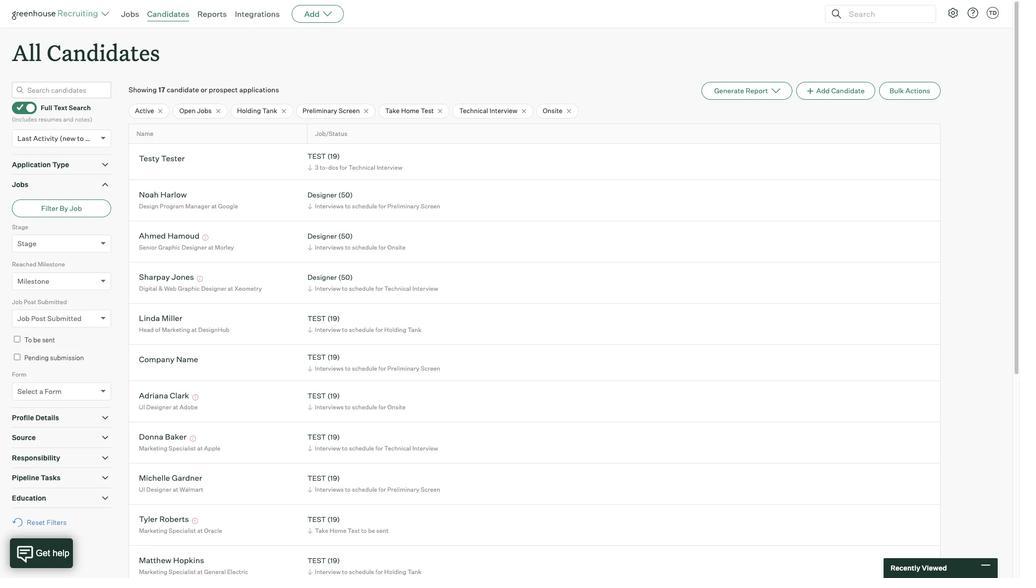 Task type: describe. For each thing, give the bounding box(es) containing it.
3 test from the top
[[308, 353, 326, 361]]

tester
[[161, 154, 185, 163]]

select
[[17, 387, 38, 395]]

pending submission
[[24, 354, 84, 362]]

0 vertical spatial name
[[136, 130, 153, 137]]

oracle
[[204, 527, 222, 534]]

viewed
[[922, 564, 947, 572]]

1 vertical spatial submitted
[[47, 314, 82, 323]]

2 interviews to schedule for preliminary screen link from the top
[[306, 364, 443, 373]]

application type
[[12, 160, 69, 169]]

last activity (new to old) option
[[17, 134, 98, 142]]

program
[[160, 202, 184, 210]]

to inside the test (19) take home test to be sent
[[361, 527, 367, 534]]

designer (50) interviews to schedule for preliminary screen
[[308, 191, 440, 210]]

notes)
[[75, 116, 92, 123]]

be inside the test (19) take home test to be sent
[[368, 527, 375, 534]]

noah
[[139, 190, 159, 200]]

roberts
[[159, 514, 189, 524]]

for for digital & web graphic designer at xeometry
[[375, 285, 383, 292]]

type
[[52, 160, 69, 169]]

walmart
[[180, 486, 203, 493]]

to
[[24, 336, 32, 344]]

0 vertical spatial sent
[[42, 336, 55, 344]]

text
[[54, 104, 67, 112]]

1 ui from the top
[[139, 403, 145, 411]]

technical for test (19) 3 to-dos for technical interview
[[349, 164, 375, 171]]

8 test from the top
[[308, 556, 326, 565]]

3 interviews from the top
[[315, 365, 344, 372]]

integrations
[[235, 9, 280, 19]]

clark
[[170, 391, 189, 401]]

actions
[[906, 86, 930, 95]]

&
[[158, 285, 163, 292]]

active
[[135, 107, 154, 115]]

matthew
[[139, 555, 171, 565]]

0 vertical spatial holding
[[237, 107, 261, 115]]

take inside the test (19) take home test to be sent
[[315, 527, 328, 534]]

1 vertical spatial jobs
[[197, 107, 212, 115]]

adriana clark has been in onsite for more than 21 days image
[[191, 395, 200, 401]]

noah harlow link
[[139, 190, 187, 201]]

test (19) take home test to be sent
[[308, 515, 389, 534]]

noah harlow design program manager at google
[[139, 190, 238, 210]]

1 vertical spatial job post submitted
[[17, 314, 82, 323]]

test (19) interviews to schedule for onsite
[[308, 392, 406, 411]]

0 vertical spatial form
[[12, 371, 26, 378]]

profile
[[12, 413, 34, 422]]

to inside designer (50) interviews to schedule for preliminary screen
[[345, 202, 351, 210]]

filter
[[41, 204, 58, 212]]

digital
[[139, 285, 157, 292]]

adriana clark link
[[139, 391, 189, 402]]

designer (50) interviews to schedule for onsite
[[308, 232, 406, 251]]

designer inside 'michelle gardner ui designer at walmart'
[[146, 486, 171, 493]]

specialist for tyler roberts
[[169, 527, 196, 534]]

marketing down tyler
[[139, 527, 167, 534]]

showing
[[129, 85, 157, 94]]

senior graphic designer at morley
[[139, 244, 234, 251]]

reset filters
[[27, 518, 67, 527]]

schedule for marketing specialist at apple
[[349, 445, 374, 452]]

3 to-dos for technical interview link
[[306, 163, 405, 172]]

ui designer at adobe
[[139, 403, 198, 411]]

last
[[17, 134, 32, 142]]

1 vertical spatial tank
[[408, 326, 421, 333]]

company
[[139, 355, 175, 364]]

holding tank
[[237, 107, 277, 115]]

job inside button
[[70, 204, 82, 212]]

report
[[746, 86, 768, 95]]

ahmed hamoud
[[139, 231, 199, 241]]

schedule for head of marketing at designhub
[[349, 326, 374, 333]]

candidate
[[167, 85, 199, 94]]

filter by job
[[41, 204, 82, 212]]

morley
[[215, 244, 234, 251]]

filters
[[47, 518, 67, 527]]

sharpay
[[139, 272, 170, 282]]

reached milestone
[[12, 261, 65, 268]]

schedule for ui designer at walmart
[[352, 486, 377, 493]]

apple
[[204, 445, 220, 452]]

ahmed hamoud link
[[139, 231, 199, 242]]

0 vertical spatial post
[[24, 298, 36, 306]]

interviews to schedule for onsite link for adriana clark
[[306, 402, 408, 412]]

to inside test (19) interview to schedule for technical interview
[[342, 445, 348, 452]]

head
[[139, 326, 154, 333]]

1 horizontal spatial test
[[421, 107, 434, 115]]

michelle
[[139, 473, 170, 483]]

marketing specialist at oracle
[[139, 527, 222, 534]]

preliminary inside designer (50) interviews to schedule for preliminary screen
[[387, 202, 419, 210]]

1 vertical spatial post
[[31, 314, 46, 323]]

showing 17 candidate or prospect applications
[[129, 85, 279, 94]]

at down 'tyler roberts has been in take home test for more than 7 days' icon
[[197, 527, 203, 534]]

schedule for design program manager at google
[[352, 202, 377, 210]]

hamoud
[[168, 231, 199, 241]]

interviews for ui designer at adobe
[[315, 403, 344, 411]]

test (19) interview to schedule for technical interview
[[308, 433, 438, 452]]

and
[[63, 116, 73, 123]]

6 test from the top
[[308, 474, 326, 483]]

integrations link
[[235, 9, 280, 19]]

schedule for ui designer at adobe
[[352, 403, 377, 411]]

To be sent checkbox
[[14, 336, 20, 342]]

xeometry
[[234, 285, 262, 292]]

technical interview
[[459, 107, 518, 115]]

matthew hopkins marketing specialist at general electric
[[139, 555, 248, 576]]

to inside designer (50) interviews to schedule for onsite
[[345, 244, 351, 251]]

marketing inside the matthew hopkins marketing specialist at general electric
[[139, 568, 167, 576]]

(includes
[[12, 116, 37, 123]]

applications
[[239, 85, 279, 94]]

test inside the test (19) take home test to be sent
[[308, 515, 326, 524]]

web
[[164, 285, 177, 292]]

onsite for adriana clark
[[387, 403, 406, 411]]

0 vertical spatial be
[[33, 336, 41, 344]]

tyler roberts has been in take home test for more than 7 days image
[[191, 518, 200, 524]]

search
[[69, 104, 91, 112]]

(50) for ahmed hamoud
[[338, 232, 353, 240]]

specialist for donna baker
[[169, 445, 196, 452]]

1 horizontal spatial jobs
[[121, 9, 139, 19]]

for for design program manager at google
[[379, 202, 386, 210]]

2 test (19) interviews to schedule for preliminary screen from the top
[[308, 474, 440, 493]]

(19) inside "test (19) 3 to-dos for technical interview"
[[328, 152, 340, 160]]

electric
[[227, 568, 248, 576]]

1 vertical spatial form
[[45, 387, 62, 395]]

greenhouse recruiting image
[[12, 8, 101, 20]]

1 horizontal spatial take
[[385, 107, 400, 115]]

senior
[[139, 244, 157, 251]]

at inside noah harlow design program manager at google
[[211, 202, 217, 210]]

17
[[158, 85, 165, 94]]

form element
[[12, 370, 111, 407]]

interviews for ui designer at walmart
[[315, 486, 344, 493]]

candidate reports are now available! apply filters and select "view in app" element
[[702, 82, 792, 100]]

reset
[[27, 518, 45, 527]]

adobe
[[180, 403, 198, 411]]

interviews to schedule for preliminary screen link for harlow
[[306, 201, 443, 211]]

linda miller link
[[139, 313, 182, 325]]

full text search (includes resumes and notes)
[[12, 104, 92, 123]]

2 vertical spatial holding
[[384, 568, 406, 576]]

donna baker
[[139, 432, 187, 442]]

candidate
[[831, 86, 865, 95]]

for for senior graphic designer at morley
[[379, 244, 386, 251]]

hopkins
[[173, 555, 204, 565]]

bulk actions link
[[879, 82, 941, 100]]

all
[[12, 38, 42, 67]]

reports link
[[197, 9, 227, 19]]

reached
[[12, 261, 36, 268]]

tyler roberts
[[139, 514, 189, 524]]

last activity (new to old)
[[17, 134, 98, 142]]

generate report
[[714, 86, 768, 95]]

source
[[12, 433, 36, 442]]

ahmed hamoud has been in onsite for more than 21 days image
[[201, 235, 210, 241]]

take home test to be sent link
[[306, 526, 391, 535]]

linda
[[139, 313, 160, 323]]

old)
[[85, 134, 98, 142]]

ahmed
[[139, 231, 166, 241]]

to inside designer (50) interview to schedule for technical interview
[[342, 285, 348, 292]]



Task type: locate. For each thing, give the bounding box(es) containing it.
tyler
[[139, 514, 158, 524]]

schedule inside designer (50) interviews to schedule for preliminary screen
[[352, 202, 377, 210]]

onsite inside designer (50) interviews to schedule for onsite
[[387, 244, 406, 251]]

3
[[315, 164, 319, 171]]

2 interview to schedule for holding tank link from the top
[[306, 567, 424, 577]]

interview to schedule for technical interview link for donna baker
[[306, 444, 441, 453]]

test (19) interviews to schedule for preliminary screen down test (19) interview to schedule for technical interview
[[308, 474, 440, 493]]

prospect
[[209, 85, 238, 94]]

take home test
[[385, 107, 434, 115]]

details
[[35, 413, 59, 422]]

2 (50) from the top
[[338, 232, 353, 240]]

interviews to schedule for onsite link for ahmed hamoud
[[306, 243, 408, 252]]

post up to be sent
[[31, 314, 46, 323]]

interview to schedule for technical interview link for sharpay jones
[[306, 284, 441, 293]]

schedule up test (19) interviews to schedule for onsite
[[352, 365, 377, 372]]

for inside test (19) interviews to schedule for onsite
[[379, 403, 386, 411]]

(50) down designer (50) interviews to schedule for onsite
[[338, 273, 353, 282]]

4 test from the top
[[308, 392, 326, 400]]

open
[[179, 107, 196, 115]]

preliminary
[[303, 107, 337, 115], [387, 202, 419, 210], [387, 365, 419, 372], [387, 486, 419, 493]]

1 interview to schedule for holding tank link from the top
[[306, 325, 424, 334]]

1 vertical spatial job
[[12, 298, 22, 306]]

schedule for digital & web graphic designer at xeometry
[[349, 285, 374, 292]]

specialist down roberts
[[169, 527, 196, 534]]

for
[[340, 164, 347, 171], [379, 202, 386, 210], [379, 244, 386, 251], [375, 285, 383, 292], [375, 326, 383, 333], [379, 365, 386, 372], [379, 403, 386, 411], [375, 445, 383, 452], [379, 486, 386, 493], [375, 568, 383, 576]]

jobs left candidates link
[[121, 9, 139, 19]]

schedule up the test (19) take home test to be sent
[[352, 486, 377, 493]]

at left 'designhub'
[[191, 326, 197, 333]]

schedule up designer (50) interviews to schedule for onsite
[[352, 202, 377, 210]]

specialist down baker
[[169, 445, 196, 452]]

0 vertical spatial onsite
[[543, 107, 563, 115]]

job post submitted up to be sent
[[17, 314, 82, 323]]

specialist inside the matthew hopkins marketing specialist at general electric
[[169, 568, 196, 576]]

candidates down jobs link
[[47, 38, 160, 67]]

2 test (19) interview to schedule for holding tank from the top
[[308, 556, 421, 576]]

donna baker has been in technical interview for more than 14 days image
[[188, 436, 197, 442]]

ui down adriana
[[139, 403, 145, 411]]

at left general
[[197, 568, 203, 576]]

designer
[[308, 191, 337, 199], [308, 232, 337, 240], [182, 244, 207, 251], [308, 273, 337, 282], [201, 285, 226, 292], [146, 403, 171, 411], [146, 486, 171, 493]]

specialist
[[169, 445, 196, 452], [169, 527, 196, 534], [169, 568, 196, 576]]

by
[[60, 204, 68, 212]]

adriana
[[139, 391, 168, 401]]

technical inside test (19) interview to schedule for technical interview
[[384, 445, 411, 452]]

1 vertical spatial interview to schedule for holding tank link
[[306, 567, 424, 577]]

test (19) interviews to schedule for preliminary screen up test (19) interviews to schedule for onsite
[[308, 353, 440, 372]]

3 (50) from the top
[[338, 273, 353, 282]]

technical for designer (50) interview to schedule for technical interview
[[384, 285, 411, 292]]

onsite
[[543, 107, 563, 115], [387, 244, 406, 251], [387, 403, 406, 411]]

schedule down designer (50) interviews to schedule for onsite
[[349, 285, 374, 292]]

3 specialist from the top
[[169, 568, 196, 576]]

interviews to schedule for onsite link
[[306, 243, 408, 252], [306, 402, 408, 412]]

2 vertical spatial onsite
[[387, 403, 406, 411]]

responsibility
[[12, 453, 60, 462]]

0 horizontal spatial be
[[33, 336, 41, 344]]

jobs
[[121, 9, 139, 19], [197, 107, 212, 115], [12, 180, 28, 189]]

2 ui from the top
[[139, 486, 145, 493]]

for inside designer (50) interview to schedule for technical interview
[[375, 285, 383, 292]]

1 horizontal spatial home
[[401, 107, 419, 115]]

4 interviews from the top
[[315, 403, 344, 411]]

1 vertical spatial graphic
[[178, 285, 200, 292]]

for for ui designer at walmart
[[379, 486, 386, 493]]

designer inside designer (50) interviews to schedule for preliminary screen
[[308, 191, 337, 199]]

checkmark image
[[16, 104, 24, 111]]

0 horizontal spatial test
[[348, 527, 360, 534]]

form down pending submission checkbox
[[12, 371, 26, 378]]

generate
[[714, 86, 744, 95]]

1 vertical spatial take
[[315, 527, 328, 534]]

for for head of marketing at designhub
[[375, 326, 383, 333]]

add button
[[292, 5, 344, 23]]

0 vertical spatial tank
[[262, 107, 277, 115]]

home
[[401, 107, 419, 115], [330, 527, 346, 534]]

open jobs
[[179, 107, 212, 115]]

interviews to schedule for preliminary screen link up designer (50) interviews to schedule for onsite
[[306, 201, 443, 211]]

form
[[12, 371, 26, 378], [45, 387, 62, 395]]

5 test from the top
[[308, 433, 326, 441]]

manager
[[185, 202, 210, 210]]

digital & web graphic designer at xeometry
[[139, 285, 262, 292]]

interviews
[[315, 202, 344, 210], [315, 244, 344, 251], [315, 365, 344, 372], [315, 403, 344, 411], [315, 486, 344, 493]]

interviews to schedule for preliminary screen link up the test (19) take home test to be sent
[[306, 485, 443, 494]]

testy tester link
[[139, 154, 185, 165]]

screen inside designer (50) interviews to schedule for preliminary screen
[[421, 202, 440, 210]]

generate report button
[[702, 82, 792, 100]]

add for add candidate
[[816, 86, 830, 95]]

job post submitted down reached milestone element
[[12, 298, 67, 306]]

test (19) interview to schedule for holding tank down take home test to be sent link
[[308, 556, 421, 576]]

1 vertical spatial test (19) interview to schedule for holding tank
[[308, 556, 421, 576]]

graphic down 'ahmed hamoud' link at the top of the page
[[158, 244, 180, 251]]

ui
[[139, 403, 145, 411], [139, 486, 145, 493]]

1 interviews from the top
[[315, 202, 344, 210]]

schedule up test (19) interview to schedule for technical interview
[[352, 403, 377, 411]]

0 horizontal spatial home
[[330, 527, 346, 534]]

schedule up designer (50) interview to schedule for technical interview on the left of the page
[[352, 244, 377, 251]]

marketing
[[162, 326, 190, 333], [139, 445, 167, 452], [139, 527, 167, 534], [139, 568, 167, 576]]

interviews to schedule for preliminary screen link for gardner
[[306, 485, 443, 494]]

1 vertical spatial ui
[[139, 486, 145, 493]]

interviews to schedule for preliminary screen link up test (19) interviews to schedule for onsite
[[306, 364, 443, 373]]

0 vertical spatial test
[[421, 107, 434, 115]]

name down 'active'
[[136, 130, 153, 137]]

designer inside designer (50) interviews to schedule for onsite
[[308, 232, 337, 240]]

schedule inside designer (50) interviews to schedule for onsite
[[352, 244, 377, 251]]

at inside 'michelle gardner ui designer at walmart'
[[173, 486, 178, 493]]

(50) inside designer (50) interviews to schedule for onsite
[[338, 232, 353, 240]]

bulk
[[890, 86, 904, 95]]

0 vertical spatial specialist
[[169, 445, 196, 452]]

dos
[[328, 164, 338, 171]]

1 vertical spatial interviews to schedule for onsite link
[[306, 402, 408, 412]]

(50) for sharpay jones
[[338, 273, 353, 282]]

1 vertical spatial (50)
[[338, 232, 353, 240]]

1 interview to schedule for technical interview link from the top
[[306, 284, 441, 293]]

2 interviews to schedule for onsite link from the top
[[306, 402, 408, 412]]

0 horizontal spatial take
[[315, 527, 328, 534]]

1 vertical spatial candidates
[[47, 38, 160, 67]]

for inside test (19) interview to schedule for technical interview
[[375, 445, 383, 452]]

(19) inside the test (19) take home test to be sent
[[328, 515, 340, 524]]

(19) inside test (19) interviews to schedule for onsite
[[328, 392, 340, 400]]

(50) down 3 to-dos for technical interview link
[[338, 191, 353, 199]]

1 vertical spatial test (19) interviews to schedule for preliminary screen
[[308, 474, 440, 493]]

0 vertical spatial jobs
[[121, 9, 139, 19]]

add
[[304, 9, 320, 19], [816, 86, 830, 95]]

job post submitted element
[[12, 297, 111, 335]]

1 horizontal spatial form
[[45, 387, 62, 395]]

sharpay jones has been in technical interview for more than 14 days image
[[196, 276, 205, 282]]

for for marketing specialist at apple
[[375, 445, 383, 452]]

at inside linda miller head of marketing at designhub
[[191, 326, 197, 333]]

take
[[385, 107, 400, 115], [315, 527, 328, 534]]

0 vertical spatial stage
[[12, 223, 28, 231]]

milestone down "stage" element
[[38, 261, 65, 268]]

designer inside designer (50) interview to schedule for technical interview
[[308, 273, 337, 282]]

0 vertical spatial graphic
[[158, 244, 180, 251]]

2 vertical spatial interviews to schedule for preliminary screen link
[[306, 485, 443, 494]]

screen
[[339, 107, 360, 115], [421, 202, 440, 210], [421, 365, 440, 372], [421, 486, 440, 493]]

submitted up to be sent
[[47, 314, 82, 323]]

td button
[[987, 7, 999, 19]]

onsite for ahmed hamoud
[[387, 244, 406, 251]]

interviews inside test (19) interviews to schedule for onsite
[[315, 403, 344, 411]]

0 vertical spatial interviews to schedule for preliminary screen link
[[306, 201, 443, 211]]

test inside test (19) interview to schedule for technical interview
[[308, 433, 326, 441]]

preliminary screen
[[303, 107, 360, 115]]

form right a
[[45, 387, 62, 395]]

at down donna baker has been in technical interview for more than 14 days icon
[[197, 445, 203, 452]]

0 vertical spatial interview to schedule for holding tank link
[[306, 325, 424, 334]]

reset filters button
[[12, 513, 72, 532]]

0 vertical spatial candidates
[[147, 9, 189, 19]]

5 (19) from the top
[[328, 433, 340, 441]]

matthew hopkins link
[[139, 555, 204, 567]]

1 vertical spatial home
[[330, 527, 346, 534]]

name right company
[[176, 355, 198, 364]]

1 horizontal spatial add
[[816, 86, 830, 95]]

0 vertical spatial ui
[[139, 403, 145, 411]]

3 interviews to schedule for preliminary screen link from the top
[[306, 485, 443, 494]]

0 horizontal spatial sent
[[42, 336, 55, 344]]

at left xeometry
[[228, 285, 233, 292]]

0 vertical spatial (50)
[[338, 191, 353, 199]]

marketing down miller
[[162, 326, 190, 333]]

activity
[[33, 134, 58, 142]]

interview to schedule for holding tank link down take home test to be sent link
[[306, 567, 424, 577]]

interview to schedule for holding tank link
[[306, 325, 424, 334], [306, 567, 424, 577]]

2 vertical spatial jobs
[[12, 180, 28, 189]]

interviews inside designer (50) interviews to schedule for preliminary screen
[[315, 202, 344, 210]]

0 horizontal spatial name
[[136, 130, 153, 137]]

6 (19) from the top
[[328, 474, 340, 483]]

interview
[[490, 107, 518, 115], [377, 164, 402, 171], [315, 285, 341, 292], [412, 285, 438, 292], [315, 326, 341, 333], [315, 445, 341, 452], [412, 445, 438, 452], [315, 568, 341, 576]]

7 test from the top
[[308, 515, 326, 524]]

(50) inside designer (50) interviews to schedule for preliminary screen
[[338, 191, 353, 199]]

pipeline
[[12, 473, 39, 482]]

1 vertical spatial sent
[[376, 527, 389, 534]]

ui inside 'michelle gardner ui designer at walmart'
[[139, 486, 145, 493]]

1 vertical spatial milestone
[[17, 277, 49, 285]]

0 vertical spatial milestone
[[38, 261, 65, 268]]

1 vertical spatial interview to schedule for technical interview link
[[306, 444, 441, 453]]

5 interviews from the top
[[315, 486, 344, 493]]

michelle gardner link
[[139, 473, 202, 485]]

1 test from the top
[[308, 152, 326, 160]]

home inside the test (19) take home test to be sent
[[330, 527, 346, 534]]

job post submitted
[[12, 298, 67, 306], [17, 314, 82, 323]]

1 interviews to schedule for preliminary screen link from the top
[[306, 201, 443, 211]]

0 horizontal spatial form
[[12, 371, 26, 378]]

1 vertical spatial onsite
[[387, 244, 406, 251]]

(50) down designer (50) interviews to schedule for preliminary screen
[[338, 232, 353, 240]]

1 vertical spatial add
[[816, 86, 830, 95]]

4 (19) from the top
[[328, 392, 340, 400]]

interview inside "test (19) 3 to-dos for technical interview"
[[377, 164, 402, 171]]

technical inside designer (50) interview to schedule for technical interview
[[384, 285, 411, 292]]

jobs right open
[[197, 107, 212, 115]]

2 vertical spatial tank
[[408, 568, 421, 576]]

to-
[[320, 164, 328, 171]]

td button
[[985, 5, 1001, 21]]

1 horizontal spatial sent
[[376, 527, 389, 534]]

schedule inside test (19) interviews to schedule for onsite
[[352, 403, 377, 411]]

education
[[12, 494, 46, 502]]

0 vertical spatial interview to schedule for technical interview link
[[306, 284, 441, 293]]

1 interviews to schedule for onsite link from the top
[[306, 243, 408, 252]]

1 test (19) interview to schedule for holding tank from the top
[[308, 314, 421, 333]]

0 vertical spatial interviews to schedule for onsite link
[[306, 243, 408, 252]]

0 horizontal spatial add
[[304, 9, 320, 19]]

interview to schedule for holding tank link for hopkins
[[306, 567, 424, 577]]

Pending submission checkbox
[[14, 354, 20, 360]]

1 vertical spatial specialist
[[169, 527, 196, 534]]

baker
[[165, 432, 187, 442]]

0 horizontal spatial jobs
[[12, 180, 28, 189]]

0 vertical spatial add
[[304, 9, 320, 19]]

1 vertical spatial test
[[348, 527, 360, 534]]

2 vertical spatial specialist
[[169, 568, 196, 576]]

2 vertical spatial job
[[17, 314, 30, 323]]

onsite inside test (19) interviews to schedule for onsite
[[387, 403, 406, 411]]

1 specialist from the top
[[169, 445, 196, 452]]

Search candidates field
[[12, 82, 111, 98]]

post down reached
[[24, 298, 36, 306]]

1 (50) from the top
[[338, 191, 353, 199]]

jobs down the application
[[12, 180, 28, 189]]

graphic
[[158, 244, 180, 251], [178, 285, 200, 292]]

7 (19) from the top
[[328, 515, 340, 524]]

interview to schedule for holding tank link for miller
[[306, 325, 424, 334]]

candidates right jobs link
[[147, 9, 189, 19]]

tank
[[262, 107, 277, 115], [408, 326, 421, 333], [408, 568, 421, 576]]

marketing inside linda miller head of marketing at designhub
[[162, 326, 190, 333]]

milestone down reached milestone
[[17, 277, 49, 285]]

stage element
[[12, 222, 111, 260]]

michelle gardner ui designer at walmart
[[139, 473, 203, 493]]

at
[[211, 202, 217, 210], [208, 244, 214, 251], [228, 285, 233, 292], [191, 326, 197, 333], [173, 403, 178, 411], [197, 445, 203, 452], [173, 486, 178, 493], [197, 527, 203, 534], [197, 568, 203, 576]]

8 (19) from the top
[[328, 556, 340, 565]]

designer (50) interview to schedule for technical interview
[[308, 273, 438, 292]]

of
[[155, 326, 160, 333]]

to inside test (19) interviews to schedule for onsite
[[345, 403, 351, 411]]

interviews for design program manager at google
[[315, 202, 344, 210]]

1 horizontal spatial name
[[176, 355, 198, 364]]

jones
[[172, 272, 194, 282]]

0 vertical spatial test (19) interviews to schedule for preliminary screen
[[308, 353, 440, 372]]

marketing down the matthew
[[139, 568, 167, 576]]

a
[[39, 387, 43, 395]]

at inside the matthew hopkins marketing specialist at general electric
[[197, 568, 203, 576]]

(19) inside test (19) interview to schedule for technical interview
[[328, 433, 340, 441]]

interviews to schedule for onsite link up designer (50) interview to schedule for technical interview on the left of the page
[[306, 243, 408, 252]]

configure image
[[947, 7, 959, 19]]

design
[[139, 202, 159, 210]]

0 vertical spatial job
[[70, 204, 82, 212]]

Search text field
[[847, 7, 927, 21]]

test inside test (19) interviews to schedule for onsite
[[308, 392, 326, 400]]

designhub
[[198, 326, 230, 333]]

1 test (19) interviews to schedule for preliminary screen from the top
[[308, 353, 440, 372]]

interview to schedule for holding tank link down designer (50) interview to schedule for technical interview on the left of the page
[[306, 325, 424, 334]]

for for ui designer at adobe
[[379, 403, 386, 411]]

linda miller head of marketing at designhub
[[139, 313, 230, 333]]

interviews for senior graphic designer at morley
[[315, 244, 344, 251]]

technical for test (19) interview to schedule for technical interview
[[384, 445, 411, 452]]

sent inside the test (19) take home test to be sent
[[376, 527, 389, 534]]

at down ahmed hamoud has been in onsite for more than 21 days icon
[[208, 244, 214, 251]]

2 vertical spatial (50)
[[338, 273, 353, 282]]

technical inside "test (19) 3 to-dos for technical interview"
[[349, 164, 375, 171]]

marketing down donna
[[139, 445, 167, 452]]

0 vertical spatial submitted
[[37, 298, 67, 306]]

test inside the test (19) take home test to be sent
[[348, 527, 360, 534]]

1 vertical spatial interviews to schedule for preliminary screen link
[[306, 364, 443, 373]]

interview to schedule for technical interview link
[[306, 284, 441, 293], [306, 444, 441, 453]]

1 vertical spatial holding
[[384, 326, 406, 333]]

interviews inside designer (50) interviews to schedule for onsite
[[315, 244, 344, 251]]

for inside "test (19) 3 to-dos for technical interview"
[[340, 164, 347, 171]]

schedule inside designer (50) interview to schedule for technical interview
[[349, 285, 374, 292]]

2 test from the top
[[308, 314, 326, 323]]

schedule
[[352, 202, 377, 210], [352, 244, 377, 251], [349, 285, 374, 292], [349, 326, 374, 333], [352, 365, 377, 372], [352, 403, 377, 411], [349, 445, 374, 452], [352, 486, 377, 493], [349, 568, 374, 576]]

1 vertical spatial stage
[[17, 239, 36, 248]]

test (19) interviews to schedule for preliminary screen
[[308, 353, 440, 372], [308, 474, 440, 493]]

for inside designer (50) interviews to schedule for onsite
[[379, 244, 386, 251]]

specialist down hopkins
[[169, 568, 196, 576]]

2 (19) from the top
[[328, 314, 340, 323]]

0 vertical spatial job post submitted
[[12, 298, 67, 306]]

1 vertical spatial be
[[368, 527, 375, 534]]

testy tester
[[139, 154, 185, 163]]

schedule down test (19) interviews to schedule for onsite
[[349, 445, 374, 452]]

recently viewed
[[891, 564, 947, 572]]

reached milestone element
[[12, 260, 111, 297]]

donna baker link
[[139, 432, 187, 443]]

submitted down reached milestone element
[[37, 298, 67, 306]]

at down clark
[[173, 403, 178, 411]]

graphic down the jones
[[178, 285, 200, 292]]

schedule down designer (50) interview to schedule for technical interview on the left of the page
[[349, 326, 374, 333]]

schedule for senior graphic designer at morley
[[352, 244, 377, 251]]

0 vertical spatial take
[[385, 107, 400, 115]]

0 vertical spatial home
[[401, 107, 419, 115]]

stage
[[12, 223, 28, 231], [17, 239, 36, 248]]

2 specialist from the top
[[169, 527, 196, 534]]

2 interview to schedule for technical interview link from the top
[[306, 444, 441, 453]]

ui down michelle
[[139, 486, 145, 493]]

interviews to schedule for onsite link up test (19) interview to schedule for technical interview
[[306, 402, 408, 412]]

(19)
[[328, 152, 340, 160], [328, 314, 340, 323], [328, 353, 340, 361], [328, 392, 340, 400], [328, 433, 340, 441], [328, 474, 340, 483], [328, 515, 340, 524], [328, 556, 340, 565]]

1 horizontal spatial be
[[368, 527, 375, 534]]

company name
[[139, 355, 198, 364]]

add inside popup button
[[304, 9, 320, 19]]

candidates link
[[147, 9, 189, 19]]

general
[[204, 568, 226, 576]]

test inside "test (19) 3 to-dos for technical interview"
[[308, 152, 326, 160]]

add for add
[[304, 9, 320, 19]]

schedule inside test (19) interview to schedule for technical interview
[[349, 445, 374, 452]]

tasks
[[41, 473, 61, 482]]

application
[[12, 160, 51, 169]]

1 vertical spatial name
[[176, 355, 198, 364]]

at down michelle gardner 'link'
[[173, 486, 178, 493]]

(50) inside designer (50) interview to schedule for technical interview
[[338, 273, 353, 282]]

donna
[[139, 432, 163, 442]]

0 vertical spatial test (19) interview to schedule for holding tank
[[308, 314, 421, 333]]

2 interviews from the top
[[315, 244, 344, 251]]

add candidate link
[[796, 82, 875, 100]]

profile details
[[12, 413, 59, 422]]

at left google
[[211, 202, 217, 210]]

schedule down take home test to be sent link
[[349, 568, 374, 576]]

for inside designer (50) interviews to schedule for preliminary screen
[[379, 202, 386, 210]]

3 (19) from the top
[[328, 353, 340, 361]]

2 horizontal spatial jobs
[[197, 107, 212, 115]]

filter by job button
[[12, 199, 111, 217]]

1 (19) from the top
[[328, 152, 340, 160]]

miller
[[162, 313, 182, 323]]

marketing specialist at apple
[[139, 445, 220, 452]]

test (19) interview to schedule for holding tank down designer (50) interview to schedule for technical interview on the left of the page
[[308, 314, 421, 333]]



Task type: vqa. For each thing, say whether or not it's contained in the screenshot.
leftmost Be
yes



